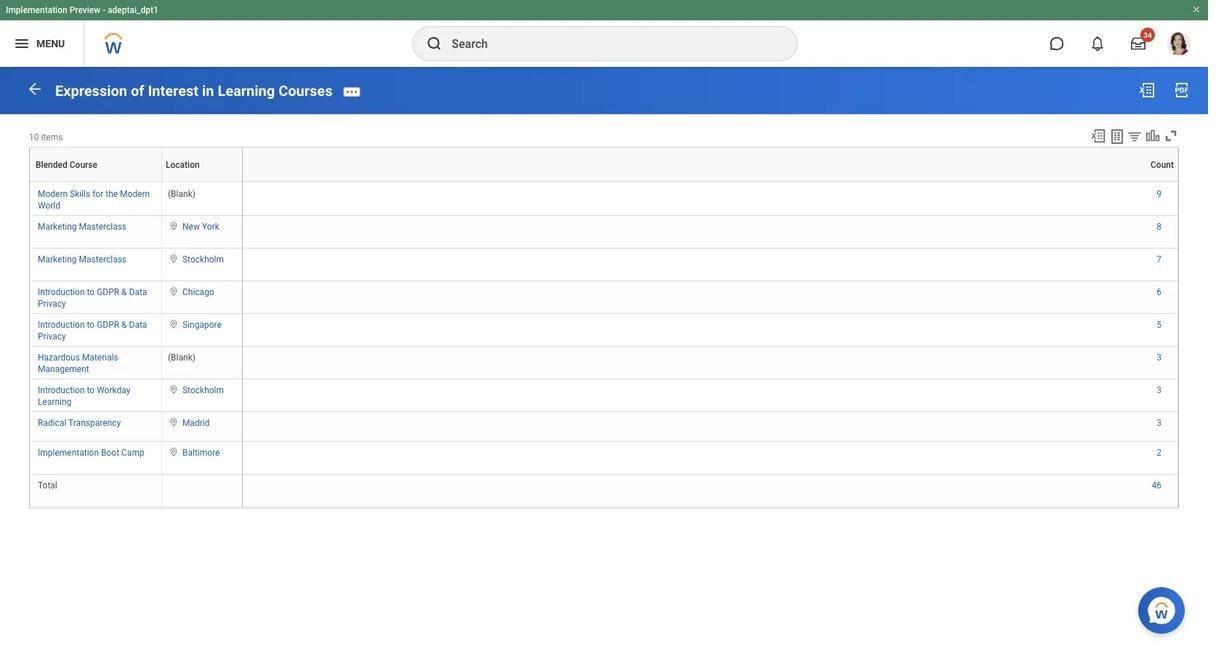 Task type: locate. For each thing, give the bounding box(es) containing it.
to for chicago
[[87, 287, 95, 297]]

adeptai_dpt1
[[108, 5, 158, 15]]

2 location image from the top
[[168, 385, 180, 395]]

2 3 button from the top
[[1157, 385, 1164, 396]]

singapore
[[183, 320, 222, 330]]

1 vertical spatial stockholm
[[183, 385, 224, 396]]

46 button
[[1152, 480, 1164, 492]]

1 vertical spatial count
[[710, 182, 712, 182]]

expression of interest in learning courses
[[55, 82, 333, 99]]

1 vertical spatial privacy
[[38, 332, 66, 342]]

1 introduction to gdpr & data privacy link from the top
[[38, 284, 147, 309]]

courses
[[279, 82, 333, 99]]

1 vertical spatial gdpr
[[97, 320, 119, 330]]

to
[[87, 287, 95, 297], [87, 320, 95, 330], [87, 385, 95, 396]]

marketing masterclass link
[[38, 219, 127, 232], [38, 252, 127, 265]]

1 vertical spatial blended
[[94, 182, 96, 182]]

1 marketing masterclass from the top
[[38, 222, 127, 232]]

0 horizontal spatial blended
[[36, 160, 67, 170]]

1 marketing from the top
[[38, 222, 77, 232]]

course up for
[[97, 182, 99, 182]]

hazardous
[[38, 353, 80, 363]]

count
[[1151, 160, 1175, 170], [710, 182, 712, 182]]

modern
[[38, 189, 68, 199], [120, 189, 150, 199]]

radical
[[38, 418, 66, 428]]

2 privacy from the top
[[38, 332, 66, 342]]

notifications large image
[[1091, 36, 1106, 51]]

learning right in
[[218, 82, 275, 99]]

0 vertical spatial blended
[[36, 160, 67, 170]]

0 horizontal spatial learning
[[38, 397, 71, 407]]

location image left new
[[168, 221, 180, 231]]

blended
[[36, 160, 67, 170], [94, 182, 96, 182]]

5
[[1157, 320, 1162, 330]]

masterclass for new york
[[79, 222, 127, 232]]

1 stockholm link from the top
[[183, 252, 224, 265]]

1 horizontal spatial export to excel image
[[1139, 81, 1156, 99]]

count inside column header
[[710, 182, 712, 182]]

7
[[1157, 254, 1162, 265]]

implementation for implementation preview -   adeptai_dpt1
[[6, 5, 67, 15]]

blended course button
[[94, 182, 100, 182]]

0 vertical spatial marketing
[[38, 222, 77, 232]]

3 button
[[1157, 352, 1164, 364], [1157, 385, 1164, 396], [1157, 417, 1164, 429]]

1 3 from the top
[[1157, 353, 1162, 363]]

2 to from the top
[[87, 320, 95, 330]]

2 vertical spatial location image
[[168, 447, 180, 457]]

modern skills for the modern world link
[[38, 186, 150, 211]]

1 vertical spatial 3
[[1157, 385, 1162, 396]]

hazardous materials management
[[38, 353, 118, 375]]

1 location image from the top
[[168, 254, 180, 264]]

data
[[129, 287, 147, 297], [129, 320, 147, 330]]

0 vertical spatial (blank)
[[168, 189, 196, 199]]

search image
[[426, 35, 443, 52]]

1 vertical spatial 3 button
[[1157, 385, 1164, 396]]

1 & from the top
[[122, 287, 127, 297]]

location image left chicago link
[[168, 286, 180, 297]]

2 vertical spatial to
[[87, 385, 95, 396]]

location image for singapore
[[168, 319, 180, 329]]

blended up for
[[94, 182, 96, 182]]

madrid
[[183, 418, 210, 428]]

2 introduction to gdpr & data privacy link from the top
[[38, 317, 147, 342]]

learning
[[218, 82, 275, 99], [38, 397, 71, 407]]

course
[[70, 160, 97, 170], [97, 182, 99, 182]]

0 vertical spatial 3
[[1157, 353, 1162, 363]]

1 vertical spatial marketing
[[38, 254, 77, 265]]

0 horizontal spatial modern
[[38, 189, 68, 199]]

toolbar
[[1084, 128, 1180, 147]]

introduction to gdpr & data privacy for singapore
[[38, 320, 147, 342]]

introduction inside the introduction to workday learning
[[38, 385, 85, 396]]

camp
[[121, 448, 144, 458]]

1 vertical spatial marketing masterclass link
[[38, 252, 127, 265]]

stockholm
[[183, 254, 224, 265], [183, 385, 224, 396]]

0 vertical spatial gdpr
[[97, 287, 119, 297]]

row element
[[31, 148, 245, 181]]

1 modern from the left
[[38, 189, 68, 199]]

location up new york link
[[200, 182, 203, 182]]

0 vertical spatial location image
[[168, 254, 180, 264]]

data for singapore
[[129, 320, 147, 330]]

2 gdpr from the top
[[97, 320, 119, 330]]

1 vertical spatial implementation
[[38, 448, 99, 458]]

marketing masterclass
[[38, 222, 127, 232], [38, 254, 127, 265]]

0 vertical spatial learning
[[218, 82, 275, 99]]

1 gdpr from the top
[[97, 287, 119, 297]]

modern down blended course location on the top left of page
[[120, 189, 150, 199]]

stockholm for marketing masterclass
[[183, 254, 224, 265]]

3 introduction from the top
[[38, 385, 85, 396]]

2 vertical spatial 3
[[1157, 418, 1162, 428]]

-
[[103, 5, 106, 15]]

0 vertical spatial &
[[122, 287, 127, 297]]

location image
[[168, 221, 180, 231], [168, 286, 180, 297], [168, 319, 180, 329], [168, 417, 180, 428]]

1 vertical spatial introduction to gdpr & data privacy
[[38, 320, 147, 342]]

0 vertical spatial marketing masterclass link
[[38, 219, 127, 232]]

menu button
[[0, 20, 84, 67]]

0 vertical spatial marketing masterclass
[[38, 222, 127, 232]]

0 vertical spatial course
[[70, 160, 97, 170]]

location image left madrid
[[168, 417, 180, 428]]

1 (blank) from the top
[[168, 189, 196, 199]]

blended for blended course location
[[94, 182, 96, 182]]

blended course location
[[94, 182, 203, 182]]

export to excel image
[[1139, 81, 1156, 99], [1091, 128, 1107, 144]]

2 stockholm from the top
[[183, 385, 224, 396]]

2 & from the top
[[122, 320, 127, 330]]

masterclass
[[79, 222, 127, 232], [79, 254, 127, 265]]

introduction to gdpr & data privacy link
[[38, 284, 147, 309], [38, 317, 147, 342]]

2 marketing from the top
[[38, 254, 77, 265]]

2 stockholm link from the top
[[183, 382, 224, 396]]

3 to from the top
[[87, 385, 95, 396]]

location image for implementation boot camp
[[168, 447, 180, 457]]

world
[[38, 200, 60, 211]]

course for blended course
[[70, 160, 97, 170]]

to for singapore
[[87, 320, 95, 330]]

0 vertical spatial (blank) element
[[168, 186, 196, 199]]

2
[[1157, 448, 1162, 458]]

location image for chicago
[[168, 286, 180, 297]]

1 vertical spatial data
[[129, 320, 147, 330]]

2 vertical spatial 3 button
[[1157, 417, 1164, 429]]

0 vertical spatial introduction to gdpr & data privacy
[[38, 287, 147, 309]]

2 data from the top
[[129, 320, 147, 330]]

fullscreen image
[[1164, 128, 1180, 144]]

1 vertical spatial marketing masterclass
[[38, 254, 127, 265]]

stockholm for introduction to workday learning
[[183, 385, 224, 396]]

implementation
[[6, 5, 67, 15], [38, 448, 99, 458]]

2 masterclass from the top
[[79, 254, 127, 265]]

2 modern from the left
[[120, 189, 150, 199]]

1 location image from the top
[[168, 221, 180, 231]]

location image left singapore
[[168, 319, 180, 329]]

1 stockholm from the top
[[183, 254, 224, 265]]

2 (blank) element from the top
[[168, 350, 196, 363]]

1 vertical spatial (blank)
[[168, 353, 196, 363]]

stockholm link for introduction to workday learning
[[183, 382, 224, 396]]

7 button
[[1157, 254, 1164, 265]]

in
[[202, 82, 214, 99]]

2 marketing masterclass link from the top
[[38, 252, 127, 265]]

1 marketing masterclass link from the top
[[38, 219, 127, 232]]

0 vertical spatial introduction to gdpr & data privacy link
[[38, 284, 147, 309]]

1 vertical spatial masterclass
[[79, 254, 127, 265]]

1 horizontal spatial blended
[[94, 182, 96, 182]]

1 privacy from the top
[[38, 299, 66, 309]]

0 vertical spatial data
[[129, 287, 147, 297]]

location image for marketing masterclass
[[168, 254, 180, 264]]

location image
[[168, 254, 180, 264], [168, 385, 180, 395], [168, 447, 180, 457]]

0 horizontal spatial export to excel image
[[1091, 128, 1107, 144]]

3 location image from the top
[[168, 447, 180, 457]]

introduction for stockholm
[[38, 385, 85, 396]]

1 to from the top
[[87, 287, 95, 297]]

0 horizontal spatial count
[[710, 182, 712, 182]]

2 introduction from the top
[[38, 320, 85, 330]]

select to filter grid data image
[[1127, 129, 1143, 144]]

(blank)
[[168, 189, 196, 199], [168, 353, 196, 363]]

new
[[183, 222, 200, 232]]

management
[[38, 364, 89, 375]]

1 horizontal spatial modern
[[120, 189, 150, 199]]

stockholm up chicago link
[[183, 254, 224, 265]]

york
[[202, 222, 219, 232]]

implementation down "radical transparency"
[[38, 448, 99, 458]]

1 vertical spatial to
[[87, 320, 95, 330]]

stockholm up the madrid link
[[183, 385, 224, 396]]

location
[[166, 160, 200, 170], [200, 182, 203, 182]]

0 vertical spatial introduction
[[38, 287, 85, 297]]

for
[[93, 189, 103, 199]]

implementation inside menu banner
[[6, 5, 67, 15]]

1 horizontal spatial count
[[1151, 160, 1175, 170]]

0 vertical spatial to
[[87, 287, 95, 297]]

stockholm link
[[183, 252, 224, 265], [183, 382, 224, 396]]

1 horizontal spatial learning
[[218, 82, 275, 99]]

introduction to workday learning
[[38, 385, 130, 407]]

(blank) element down singapore
[[168, 350, 196, 363]]

(blank) element down blended course location on the top left of page
[[168, 186, 196, 199]]

transparency
[[68, 418, 121, 428]]

2 (blank) from the top
[[168, 353, 196, 363]]

data left singapore
[[129, 320, 147, 330]]

introduction to gdpr & data privacy
[[38, 287, 147, 309], [38, 320, 147, 342]]

1 introduction to gdpr & data privacy from the top
[[38, 287, 147, 309]]

stockholm link up the madrid link
[[183, 382, 224, 396]]

2 marketing masterclass from the top
[[38, 254, 127, 265]]

interest
[[148, 82, 199, 99]]

introduction for chicago
[[38, 287, 85, 297]]

modern up world
[[38, 189, 68, 199]]

&
[[122, 287, 127, 297], [122, 320, 127, 330]]

learning up radical
[[38, 397, 71, 407]]

location up blended course location on the top left of page
[[166, 160, 200, 170]]

0 vertical spatial privacy
[[38, 299, 66, 309]]

course inside "row" element
[[70, 160, 97, 170]]

1 vertical spatial &
[[122, 320, 127, 330]]

blended down items
[[36, 160, 67, 170]]

implementation inside "expression of interest in learning courses" main content
[[38, 448, 99, 458]]

gdpr for singapore
[[97, 320, 119, 330]]

1 vertical spatial (blank) element
[[168, 350, 196, 363]]

menu
[[36, 38, 65, 50]]

1 introduction from the top
[[38, 287, 85, 297]]

(blank) element
[[168, 186, 196, 199], [168, 350, 196, 363]]

gdpr
[[97, 287, 119, 297], [97, 320, 119, 330]]

2 introduction to gdpr & data privacy from the top
[[38, 320, 147, 342]]

(blank) down singapore
[[168, 353, 196, 363]]

marketing masterclass link for stockholm
[[38, 252, 127, 265]]

0 vertical spatial masterclass
[[79, 222, 127, 232]]

3
[[1157, 353, 1162, 363], [1157, 385, 1162, 396], [1157, 418, 1162, 428]]

0 horizontal spatial location
[[166, 160, 200, 170]]

0 vertical spatial location
[[166, 160, 200, 170]]

export to excel image left view printable version (pdf) icon
[[1139, 81, 1156, 99]]

total element
[[38, 478, 57, 491]]

3 location image from the top
[[168, 319, 180, 329]]

2 vertical spatial introduction
[[38, 385, 85, 396]]

blended inside "row" element
[[36, 160, 67, 170]]

1 vertical spatial stockholm link
[[183, 382, 224, 396]]

privacy
[[38, 299, 66, 309], [38, 332, 66, 342]]

course up blended course button
[[70, 160, 97, 170]]

implementation up 'menu' dropdown button
[[6, 5, 67, 15]]

34 button
[[1123, 28, 1156, 60]]

4 location image from the top
[[168, 417, 180, 428]]

46
[[1152, 481, 1162, 491]]

stockholm link down new york on the left of the page
[[183, 252, 224, 265]]

(blank) up new
[[168, 189, 196, 199]]

export to excel image left export to worksheets image
[[1091, 128, 1107, 144]]

baltimore link
[[183, 445, 220, 458]]

0 vertical spatial export to excel image
[[1139, 81, 1156, 99]]

1 vertical spatial introduction to gdpr & data privacy link
[[38, 317, 147, 342]]

to inside the introduction to workday learning
[[87, 385, 95, 396]]

1 vertical spatial location
[[200, 182, 203, 182]]

implementation boot camp
[[38, 448, 144, 458]]

1 vertical spatial course
[[97, 182, 99, 182]]

0 vertical spatial implementation
[[6, 5, 67, 15]]

0 vertical spatial 3 button
[[1157, 352, 1164, 364]]

marketing
[[38, 222, 77, 232], [38, 254, 77, 265]]

introduction
[[38, 287, 85, 297], [38, 320, 85, 330], [38, 385, 85, 396]]

1 masterclass from the top
[[79, 222, 127, 232]]

hazardous materials management link
[[38, 350, 118, 375]]

0 vertical spatial stockholm link
[[183, 252, 224, 265]]

1 vertical spatial introduction
[[38, 320, 85, 330]]

blended for blended course
[[36, 160, 67, 170]]

2 location image from the top
[[168, 286, 180, 297]]

0 vertical spatial stockholm
[[183, 254, 224, 265]]

1 3 button from the top
[[1157, 352, 1164, 364]]

1 vertical spatial export to excel image
[[1091, 128, 1107, 144]]

course for blended course location
[[97, 182, 99, 182]]

1 data from the top
[[129, 287, 147, 297]]

data left chicago
[[129, 287, 147, 297]]

new york
[[183, 222, 219, 232]]

introduction to gdpr & data privacy link for singapore
[[38, 317, 147, 342]]

1 vertical spatial learning
[[38, 397, 71, 407]]

(blank) for first (blank) element from the bottom
[[168, 353, 196, 363]]

introduction for singapore
[[38, 320, 85, 330]]

1 vertical spatial location image
[[168, 385, 180, 395]]



Task type: describe. For each thing, give the bounding box(es) containing it.
materials
[[82, 353, 118, 363]]

9
[[1157, 189, 1162, 199]]

justify image
[[13, 35, 31, 52]]

34
[[1144, 31, 1153, 39]]

profile logan mcneil image
[[1168, 32, 1191, 58]]

chicago
[[183, 287, 214, 297]]

privacy for chicago
[[38, 299, 66, 309]]

to for stockholm
[[87, 385, 95, 396]]

2 3 from the top
[[1157, 385, 1162, 396]]

previous page image
[[26, 80, 44, 98]]

radical transparency link
[[38, 415, 121, 428]]

& for singapore
[[122, 320, 127, 330]]

introduction to gdpr & data privacy for chicago
[[38, 287, 147, 309]]

singapore link
[[183, 317, 222, 330]]

marketing for new york
[[38, 222, 77, 232]]

9 button
[[1157, 188, 1164, 200]]

6 button
[[1157, 286, 1164, 298]]

implementation preview -   adeptai_dpt1
[[6, 5, 158, 15]]

expression of interest in learning courses element
[[55, 82, 333, 99]]

data for chicago
[[129, 287, 147, 297]]

implementation for implementation boot camp
[[38, 448, 99, 458]]

of
[[131, 82, 144, 99]]

location image for introduction to workday learning
[[168, 385, 180, 395]]

location image for madrid
[[168, 417, 180, 428]]

& for chicago
[[122, 287, 127, 297]]

expression
[[55, 82, 127, 99]]

inbox large image
[[1132, 36, 1146, 51]]

expand/collapse chart image
[[1146, 128, 1162, 144]]

workday
[[97, 385, 130, 396]]

preview
[[70, 5, 100, 15]]

menu banner
[[0, 0, 1209, 67]]

introduction to gdpr & data privacy link for chicago
[[38, 284, 147, 309]]

baltimore
[[183, 448, 220, 458]]

close environment banner image
[[1193, 5, 1202, 14]]

gdpr for chicago
[[97, 287, 119, 297]]

new york link
[[183, 219, 219, 232]]

masterclass for stockholm
[[79, 254, 127, 265]]

marketing masterclass for stockholm
[[38, 254, 127, 265]]

items
[[41, 133, 63, 143]]

the
[[106, 189, 118, 199]]

toolbar inside "expression of interest in learning courses" main content
[[1084, 128, 1180, 147]]

10
[[29, 133, 39, 143]]

blended course
[[36, 160, 97, 170]]

learning inside the introduction to workday learning
[[38, 397, 71, 407]]

total
[[38, 481, 57, 491]]

6
[[1157, 287, 1162, 297]]

expression of interest in learning courses main content
[[0, 67, 1209, 522]]

1 horizontal spatial location
[[200, 182, 203, 182]]

export to worksheets image
[[1109, 128, 1127, 146]]

(blank) for second (blank) element from the bottom of the "expression of interest in learning courses" main content
[[168, 189, 196, 199]]

0 vertical spatial count
[[1151, 160, 1175, 170]]

location button
[[200, 182, 203, 182]]

2 button
[[1157, 447, 1164, 459]]

3 3 button from the top
[[1157, 417, 1164, 429]]

10 items
[[29, 133, 63, 143]]

skills
[[70, 189, 90, 199]]

stockholm link for marketing masterclass
[[183, 252, 224, 265]]

view printable version (pdf) image
[[1174, 81, 1191, 99]]

8 button
[[1157, 221, 1164, 233]]

export to excel image for export to worksheets image
[[1091, 128, 1107, 144]]

8
[[1157, 222, 1162, 232]]

boot
[[101, 448, 119, 458]]

Search Workday  search field
[[452, 28, 768, 60]]

9 8 7 6 5 3 3 3 2
[[1157, 189, 1162, 458]]

location image for new york
[[168, 221, 180, 231]]

chicago link
[[183, 284, 214, 297]]

marketing for stockholm
[[38, 254, 77, 265]]

3 3 from the top
[[1157, 418, 1162, 428]]

introduction to workday learning link
[[38, 382, 130, 407]]

location inside "row" element
[[166, 160, 200, 170]]

1 (blank) element from the top
[[168, 186, 196, 199]]

privacy for singapore
[[38, 332, 66, 342]]

marketing masterclass for new york
[[38, 222, 127, 232]]

radical transparency
[[38, 418, 121, 428]]

marketing masterclass link for new york
[[38, 219, 127, 232]]

implementation boot camp link
[[38, 445, 144, 458]]

modern skills for the modern world
[[38, 189, 150, 211]]

export to excel image for view printable version (pdf) icon
[[1139, 81, 1156, 99]]

5 button
[[1157, 319, 1164, 331]]

count column header
[[243, 182, 1179, 183]]

madrid link
[[183, 415, 210, 428]]



Task type: vqa. For each thing, say whether or not it's contained in the screenshot.
Plan at the right of the page
no



